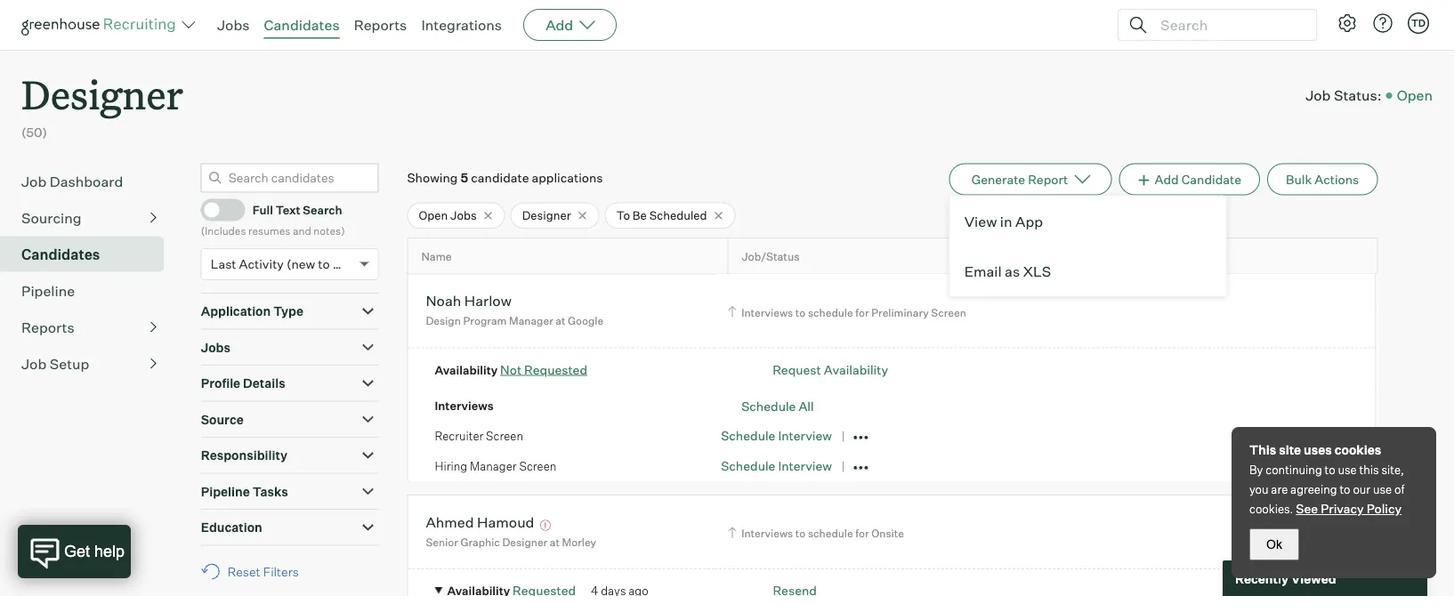 Task type: vqa. For each thing, say whether or not it's contained in the screenshot.
Onsite Interview
no



Task type: describe. For each thing, give the bounding box(es) containing it.
request availability button
[[773, 362, 888, 377]]

interviews for interviews
[[435, 399, 494, 413]]

this site uses cookies
[[1249, 442, 1381, 458]]

dashboard
[[50, 172, 123, 190]]

2 vertical spatial designer
[[502, 535, 547, 549]]

all
[[799, 398, 814, 414]]

0 vertical spatial schedule
[[741, 398, 796, 414]]

Search text field
[[1156, 12, 1300, 38]]

preliminary
[[871, 306, 929, 319]]

profile details
[[201, 376, 285, 391]]

cookies.
[[1249, 502, 1293, 516]]

noah
[[426, 292, 461, 310]]

this
[[1249, 442, 1276, 458]]

jobs link
[[217, 16, 250, 34]]

senior
[[426, 535, 458, 549]]

designer (50)
[[21, 68, 183, 140]]

request availability
[[773, 362, 888, 377]]

to down uses
[[1325, 463, 1335, 477]]

2 vertical spatial jobs
[[201, 340, 230, 355]]

td
[[1411, 17, 1426, 29]]

add button
[[523, 9, 617, 41]]

harlow
[[464, 292, 512, 310]]

onsite
[[871, 527, 904, 540]]

uses
[[1304, 442, 1332, 458]]

email as xls
[[964, 262, 1051, 280]]

Search candidates field
[[201, 163, 379, 193]]

interviews to schedule for preliminary screen link
[[725, 304, 971, 321]]

agreeing
[[1290, 482, 1337, 497]]

schedule interview link for hiring manager screen
[[721, 458, 832, 474]]

requested
[[524, 362, 587, 377]]

not requested button
[[500, 362, 587, 377]]

schedule interview link for recruiter screen
[[721, 428, 832, 444]]

for for onsite
[[855, 527, 869, 540]]

integrations
[[421, 16, 502, 34]]

policy
[[1367, 501, 1402, 517]]

candidate
[[471, 170, 529, 185]]

email
[[964, 262, 1002, 280]]

0 vertical spatial reports link
[[354, 16, 407, 34]]

showing 5 candidate applications
[[407, 170, 603, 185]]

profile
[[201, 376, 240, 391]]

reset filters
[[228, 564, 299, 579]]

to left old)
[[318, 256, 330, 272]]

0 vertical spatial screen
[[931, 306, 966, 319]]

applications
[[532, 170, 603, 185]]

full text search (includes resumes and notes)
[[201, 203, 345, 238]]

schedule for recruiter screen
[[721, 428, 775, 444]]

search
[[303, 203, 342, 217]]

ahmed
[[426, 513, 474, 531]]

reports inside reports link
[[21, 318, 75, 336]]

view in app link
[[950, 196, 1226, 246]]

5
[[460, 170, 468, 185]]

text
[[276, 203, 300, 217]]

1 vertical spatial jobs
[[450, 208, 477, 222]]

for for preliminary
[[855, 306, 869, 319]]

designer for designer (50)
[[21, 68, 183, 120]]

morley
[[562, 535, 596, 549]]

and
[[293, 224, 311, 238]]

job/status
[[742, 249, 800, 263]]

are
[[1271, 482, 1288, 497]]

candidate
[[1182, 171, 1241, 187]]

program
[[463, 314, 507, 328]]

education
[[201, 520, 262, 535]]

job for job status:
[[1306, 86, 1331, 104]]

open for open jobs
[[419, 208, 448, 222]]

see
[[1296, 501, 1318, 517]]

privacy
[[1321, 501, 1364, 517]]

bulk
[[1286, 171, 1312, 187]]

checkmark image
[[209, 203, 222, 216]]

interviews to schedule for preliminary screen
[[741, 306, 966, 319]]

this
[[1359, 463, 1379, 477]]

job for job setup
[[21, 355, 47, 373]]

google
[[568, 314, 603, 328]]

details
[[243, 376, 285, 391]]

notes)
[[314, 224, 345, 238]]

recently
[[1235, 571, 1289, 586]]

generate report menu
[[949, 196, 1227, 297]]

to left our
[[1340, 482, 1350, 497]]

2 vertical spatial screen
[[519, 459, 556, 473]]

ahmed hamoud has been in onsite for more than 21 days image
[[537, 520, 553, 531]]

candidate reports are now available! apply filters and select "view in app" element
[[949, 163, 1112, 196]]

ok button
[[1249, 529, 1299, 561]]

by continuing to use this site, you are agreeing to our use of cookies.
[[1249, 463, 1404, 516]]

reset
[[228, 564, 260, 579]]

full
[[252, 203, 273, 217]]

interview for hiring manager screen
[[778, 458, 832, 474]]

greenhouse recruiting image
[[21, 14, 182, 36]]

tasks
[[252, 484, 288, 499]]

hiring
[[435, 459, 467, 473]]

configure image
[[1337, 12, 1358, 34]]

continuing
[[1266, 463, 1322, 477]]

job for job dashboard
[[21, 172, 47, 190]]

as
[[1005, 262, 1020, 280]]

resumes
[[248, 224, 290, 238]]

schedule for onsite
[[808, 527, 853, 540]]

setup
[[50, 355, 89, 373]]

open for open
[[1397, 86, 1433, 104]]

schedule interview for hiring manager screen
[[721, 458, 832, 474]]

pipeline for pipeline tasks
[[201, 484, 250, 499]]



Task type: locate. For each thing, give the bounding box(es) containing it.
actions
[[1315, 171, 1359, 187]]

not
[[500, 362, 522, 377]]

reports left integrations link
[[354, 16, 407, 34]]

designer down applications
[[522, 208, 571, 222]]

job up sourcing
[[21, 172, 47, 190]]

see privacy policy
[[1296, 501, 1402, 517]]

add for add candidate
[[1155, 171, 1179, 187]]

1 vertical spatial open
[[419, 208, 448, 222]]

1 vertical spatial manager
[[470, 459, 517, 473]]

add candidate link
[[1119, 163, 1260, 196]]

interview
[[778, 428, 832, 444], [778, 458, 832, 474]]

0 vertical spatial candidates link
[[264, 16, 340, 34]]

availability left not
[[435, 363, 498, 377]]

bulk actions link
[[1267, 163, 1378, 196]]

add
[[546, 16, 573, 34], [1155, 171, 1179, 187]]

1 vertical spatial candidates link
[[21, 244, 157, 265]]

designer link
[[21, 50, 183, 124]]

at inside noah harlow design program manager at google
[[556, 314, 565, 328]]

0 vertical spatial reports
[[354, 16, 407, 34]]

2 schedule interview link from the top
[[721, 458, 832, 474]]

type
[[273, 304, 303, 319]]

1 for from the top
[[855, 306, 869, 319]]

0 horizontal spatial add
[[546, 16, 573, 34]]

0 vertical spatial add
[[546, 16, 573, 34]]

1 horizontal spatial reports
[[354, 16, 407, 34]]

schedule interview for recruiter screen
[[721, 428, 832, 444]]

site,
[[1381, 463, 1404, 477]]

1 vertical spatial use
[[1373, 482, 1392, 497]]

bulk actions
[[1286, 171, 1359, 187]]

add inside "popup button"
[[546, 16, 573, 34]]

to
[[616, 208, 630, 222]]

1 vertical spatial designer
[[522, 208, 571, 222]]

1 schedule from the top
[[808, 306, 853, 319]]

designer down greenhouse recruiting image
[[21, 68, 183, 120]]

schedule up request availability
[[808, 306, 853, 319]]

job dashboard link
[[21, 171, 157, 192]]

to up request
[[795, 306, 806, 319]]

manager right program
[[509, 314, 553, 328]]

cookies
[[1335, 442, 1381, 458]]

(new
[[286, 256, 315, 272]]

2 vertical spatial job
[[21, 355, 47, 373]]

2 for from the top
[[855, 527, 869, 540]]

1 vertical spatial schedule interview link
[[721, 458, 832, 474]]

2 interview from the top
[[778, 458, 832, 474]]

email as xls link
[[950, 246, 1226, 296]]

2 vertical spatial schedule
[[721, 458, 775, 474]]

job setup
[[21, 355, 89, 373]]

0 horizontal spatial reports link
[[21, 317, 157, 338]]

0 vertical spatial at
[[556, 314, 565, 328]]

generate
[[971, 171, 1025, 187]]

our
[[1353, 482, 1371, 497]]

last activity (new to old)
[[211, 256, 356, 272]]

open
[[1397, 86, 1433, 104], [419, 208, 448, 222]]

hamoud
[[477, 513, 534, 531]]

1 horizontal spatial candidates link
[[264, 16, 340, 34]]

reset filters button
[[201, 555, 308, 588]]

0 vertical spatial job
[[1306, 86, 1331, 104]]

open down showing at top left
[[419, 208, 448, 222]]

application type
[[201, 304, 303, 319]]

manager down recruiter screen
[[470, 459, 517, 473]]

2 vertical spatial interviews
[[741, 527, 793, 540]]

job dashboard
[[21, 172, 123, 190]]

schedule for preliminary
[[808, 306, 853, 319]]

1 vertical spatial schedule
[[721, 428, 775, 444]]

pipeline
[[21, 282, 75, 300], [201, 484, 250, 499]]

td button
[[1404, 9, 1433, 37]]

at
[[556, 314, 565, 328], [550, 535, 560, 549]]

for inside interviews to schedule for preliminary screen link
[[855, 306, 869, 319]]

responsibility
[[201, 448, 287, 463]]

0 vertical spatial schedule interview
[[721, 428, 832, 444]]

filters
[[263, 564, 299, 579]]

availability not requested
[[435, 362, 587, 377]]

availability down 'interviews to schedule for preliminary screen'
[[824, 362, 888, 377]]

schedule all link
[[741, 398, 814, 414]]

1 horizontal spatial pipeline
[[201, 484, 250, 499]]

candidates
[[264, 16, 340, 34], [21, 245, 100, 263]]

1 horizontal spatial open
[[1397, 86, 1433, 104]]

1 schedule interview link from the top
[[721, 428, 832, 444]]

1 horizontal spatial availability
[[824, 362, 888, 377]]

interviews for interviews to schedule for onsite
[[741, 527, 793, 540]]

at left google
[[556, 314, 565, 328]]

1 horizontal spatial add
[[1155, 171, 1179, 187]]

recruiter
[[435, 429, 483, 443]]

report
[[1028, 171, 1068, 187]]

1 horizontal spatial use
[[1373, 482, 1392, 497]]

1 vertical spatial reports link
[[21, 317, 157, 338]]

availability inside the availability not requested
[[435, 363, 498, 377]]

1 vertical spatial at
[[550, 535, 560, 549]]

availability
[[824, 362, 888, 377], [435, 363, 498, 377]]

manager
[[509, 314, 553, 328], [470, 459, 517, 473]]

1 vertical spatial interview
[[778, 458, 832, 474]]

1 vertical spatial candidates
[[21, 245, 100, 263]]

0 horizontal spatial candidates link
[[21, 244, 157, 265]]

interviews to schedule for onsite
[[741, 527, 904, 540]]

pipeline up the "education"
[[201, 484, 250, 499]]

activity
[[239, 256, 284, 272]]

site
[[1279, 442, 1301, 458]]

0 vertical spatial manager
[[509, 314, 553, 328]]

ahmed hamoud
[[426, 513, 534, 531]]

hiring manager screen
[[435, 459, 556, 473]]

at down ahmed hamoud has been in onsite for more than 21 days image at bottom
[[550, 535, 560, 549]]

1 vertical spatial screen
[[486, 429, 523, 443]]

for inside interviews to schedule for onsite link
[[855, 527, 869, 540]]

0 vertical spatial schedule
[[808, 306, 853, 319]]

xls
[[1023, 262, 1051, 280]]

candidates right jobs link at the top left of the page
[[264, 16, 340, 34]]

senior graphic designer at morley
[[426, 535, 596, 549]]

use
[[1338, 463, 1357, 477], [1373, 482, 1392, 497]]

1 vertical spatial schedule
[[808, 527, 853, 540]]

be
[[633, 208, 647, 222]]

in
[[1000, 212, 1012, 230]]

job
[[1306, 86, 1331, 104], [21, 172, 47, 190], [21, 355, 47, 373]]

screen up hiring manager screen
[[486, 429, 523, 443]]

2 schedule interview from the top
[[721, 458, 832, 474]]

see privacy policy link
[[1296, 501, 1402, 517]]

old)
[[333, 256, 356, 272]]

reports up job setup
[[21, 318, 75, 336]]

to be scheduled
[[616, 208, 707, 222]]

1 vertical spatial add
[[1155, 171, 1179, 187]]

recruiter screen
[[435, 429, 523, 443]]

interviews for interviews to schedule for preliminary screen
[[741, 306, 793, 319]]

job status:
[[1306, 86, 1382, 104]]

0 horizontal spatial pipeline
[[21, 282, 75, 300]]

for left onsite
[[855, 527, 869, 540]]

showing
[[407, 170, 458, 185]]

1 vertical spatial schedule interview
[[721, 458, 832, 474]]

0 vertical spatial for
[[855, 306, 869, 319]]

schedule for hiring manager screen
[[721, 458, 775, 474]]

schedule
[[808, 306, 853, 319], [808, 527, 853, 540]]

to left onsite
[[795, 527, 806, 540]]

1 horizontal spatial reports link
[[354, 16, 407, 34]]

open right status:
[[1397, 86, 1433, 104]]

name
[[421, 249, 452, 263]]

source
[[201, 412, 244, 427]]

0 vertical spatial use
[[1338, 463, 1357, 477]]

candidates link
[[264, 16, 340, 34], [21, 244, 157, 265]]

1 interview from the top
[[778, 428, 832, 444]]

noah harlow design program manager at google
[[426, 292, 603, 328]]

for left preliminary
[[855, 306, 869, 319]]

integrations link
[[421, 16, 502, 34]]

pipeline for pipeline
[[21, 282, 75, 300]]

interviews to schedule for onsite link
[[725, 525, 908, 542]]

designer
[[21, 68, 183, 120], [522, 208, 571, 222], [502, 535, 547, 549]]

candidates down sourcing
[[21, 245, 100, 263]]

1 vertical spatial for
[[855, 527, 869, 540]]

screen right preliminary
[[931, 306, 966, 319]]

job left setup
[[21, 355, 47, 373]]

1 horizontal spatial candidates
[[264, 16, 340, 34]]

candidates link right jobs link at the top left of the page
[[264, 16, 340, 34]]

recently viewed
[[1235, 571, 1336, 586]]

use left this
[[1338, 463, 1357, 477]]

1 vertical spatial interviews
[[435, 399, 494, 413]]

0 horizontal spatial reports
[[21, 318, 75, 336]]

for
[[855, 306, 869, 319], [855, 527, 869, 540]]

0 horizontal spatial availability
[[435, 363, 498, 377]]

designer down ahmed hamoud has been in onsite for more than 21 days image at bottom
[[502, 535, 547, 549]]

sourcing link
[[21, 207, 157, 228]]

1 vertical spatial job
[[21, 172, 47, 190]]

0 horizontal spatial candidates
[[21, 245, 100, 263]]

interviews
[[741, 306, 793, 319], [435, 399, 494, 413], [741, 527, 793, 540]]

0 vertical spatial candidates
[[264, 16, 340, 34]]

schedule all
[[741, 398, 814, 414]]

last activity (new to old) option
[[211, 256, 356, 272]]

1 vertical spatial reports
[[21, 318, 75, 336]]

0 vertical spatial jobs
[[217, 16, 250, 34]]

designer for designer
[[522, 208, 571, 222]]

schedule left onsite
[[808, 527, 853, 540]]

add for add
[[546, 16, 573, 34]]

request
[[773, 362, 821, 377]]

interview for recruiter screen
[[778, 428, 832, 444]]

0 horizontal spatial open
[[419, 208, 448, 222]]

candidates link up pipeline link
[[21, 244, 157, 265]]

2 schedule from the top
[[808, 527, 853, 540]]

pipeline link
[[21, 280, 157, 301]]

view
[[964, 212, 997, 230]]

1 schedule interview from the top
[[721, 428, 832, 444]]

0 vertical spatial pipeline
[[21, 282, 75, 300]]

you
[[1249, 482, 1269, 497]]

use left the of at right bottom
[[1373, 482, 1392, 497]]

manager inside noah harlow design program manager at google
[[509, 314, 553, 328]]

0 vertical spatial interview
[[778, 428, 832, 444]]

to
[[318, 256, 330, 272], [795, 306, 806, 319], [1325, 463, 1335, 477], [1340, 482, 1350, 497], [795, 527, 806, 540]]

0 vertical spatial schedule interview link
[[721, 428, 832, 444]]

job left status:
[[1306, 86, 1331, 104]]

0 vertical spatial open
[[1397, 86, 1433, 104]]

design
[[426, 314, 461, 328]]

generate report button
[[949, 163, 1112, 196]]

graphic
[[461, 535, 500, 549]]

reports link down pipeline link
[[21, 317, 157, 338]]

pipeline down sourcing
[[21, 282, 75, 300]]

0 vertical spatial designer
[[21, 68, 183, 120]]

0 vertical spatial interviews
[[741, 306, 793, 319]]

screen up ahmed hamoud has been in onsite for more than 21 days image at bottom
[[519, 459, 556, 473]]

last
[[211, 256, 236, 272]]

1 vertical spatial pipeline
[[201, 484, 250, 499]]

reports link left integrations link
[[354, 16, 407, 34]]

0 horizontal spatial use
[[1338, 463, 1357, 477]]



